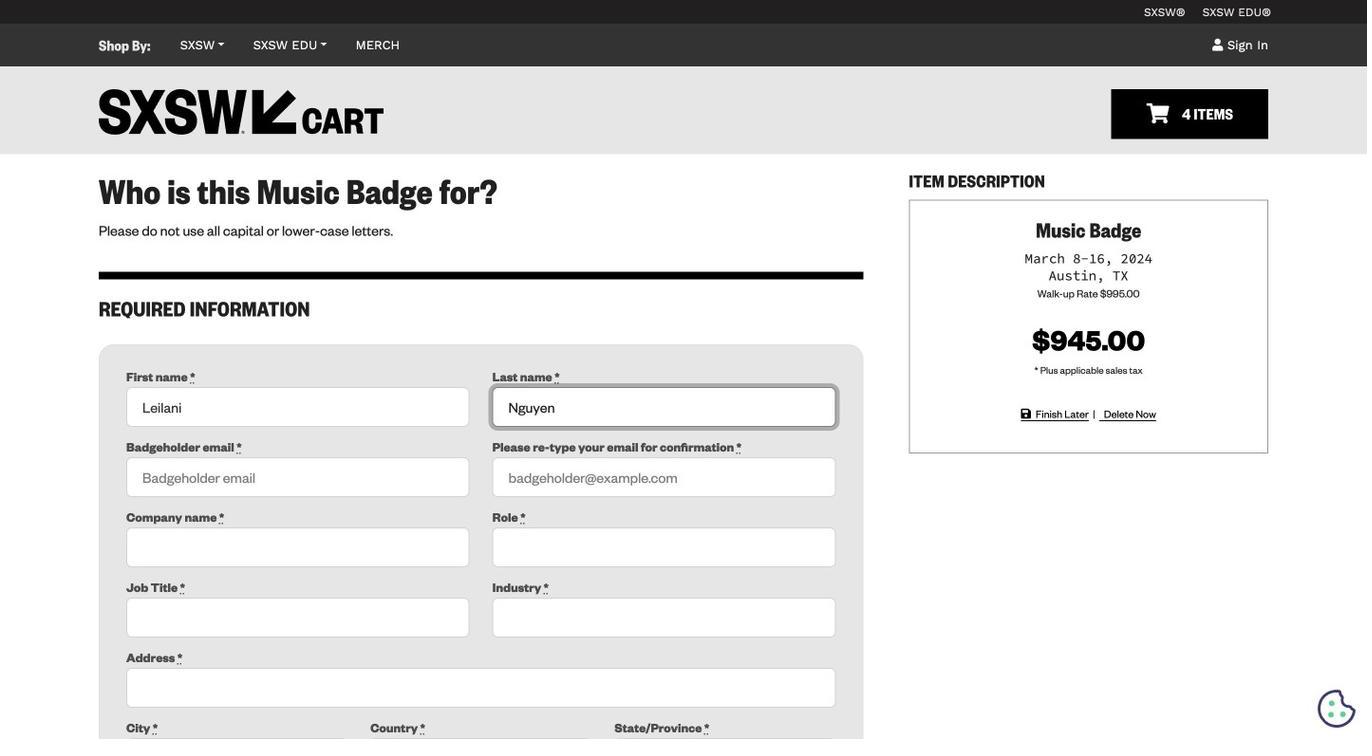 Task type: vqa. For each thing, say whether or not it's contained in the screenshot.
someone@something.com text box
no



Task type: locate. For each thing, give the bounding box(es) containing it.
None text field
[[126, 388, 470, 428], [493, 388, 836, 428], [126, 598, 470, 638], [126, 669, 836, 709], [126, 388, 470, 428], [493, 388, 836, 428], [126, 598, 470, 638], [126, 669, 836, 709]]

user image
[[1213, 38, 1223, 51]]

badgeholder@example.com email field
[[493, 458, 836, 498]]

dialog
[[0, 0, 1367, 740]]

None text field
[[126, 528, 470, 568], [126, 739, 348, 740], [126, 528, 470, 568], [126, 739, 348, 740]]



Task type: describe. For each thing, give the bounding box(es) containing it.
save image
[[1021, 408, 1031, 420]]

cookie preferences image
[[1318, 690, 1356, 728]]

sxsw shopping cart logo image
[[99, 89, 384, 135]]

Badgeholder email email field
[[126, 458, 470, 498]]



